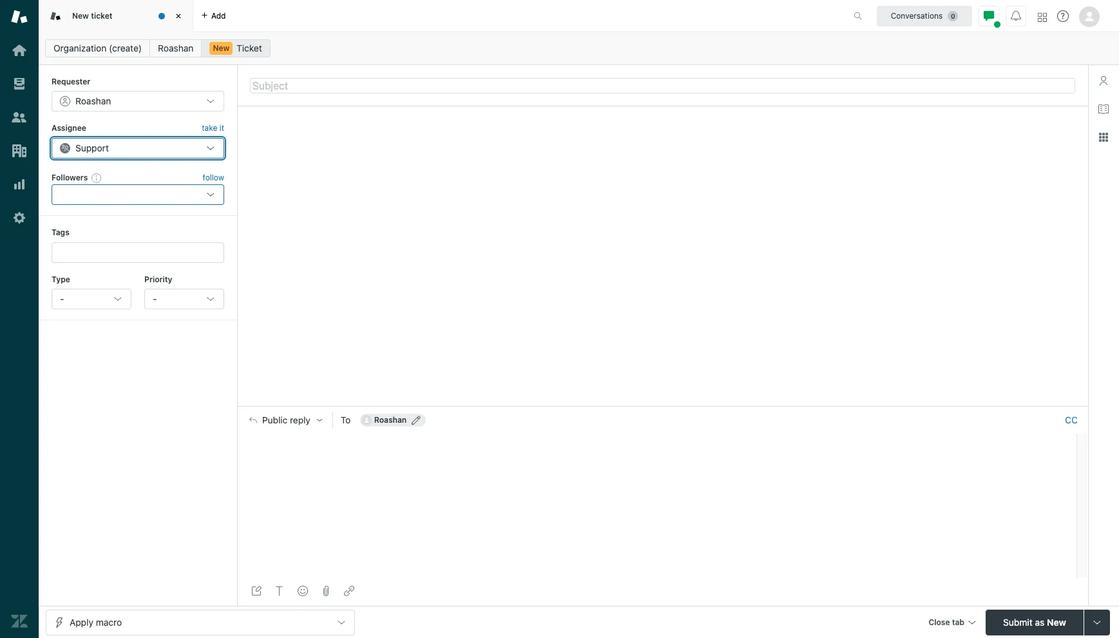 Task type: describe. For each thing, give the bounding box(es) containing it.
follow button
[[203, 172, 224, 184]]

public reply
[[262, 415, 311, 425]]

public
[[262, 415, 288, 425]]

insert emojis image
[[298, 586, 308, 596]]

add button
[[193, 0, 234, 32]]

edit user image
[[412, 416, 421, 425]]

apply macro
[[70, 617, 122, 628]]

close tab
[[929, 617, 965, 627]]

tags
[[52, 228, 69, 237]]

customer context image
[[1099, 75, 1109, 86]]

Followers field
[[61, 188, 197, 201]]

close tab button
[[923, 609, 981, 637]]

close image
[[172, 10, 185, 23]]

2 vertical spatial new
[[1047, 617, 1067, 628]]

format text image
[[275, 586, 285, 596]]

take
[[202, 123, 217, 133]]

new for new ticket
[[72, 11, 89, 20]]

macro
[[96, 617, 122, 628]]

reporting image
[[11, 176, 28, 193]]

ticket
[[91, 11, 112, 20]]

button displays agent's chat status as online. image
[[984, 11, 995, 21]]

public reply button
[[238, 407, 332, 434]]

assignee element
[[52, 138, 224, 158]]

views image
[[11, 75, 28, 92]]

tags element
[[52, 242, 224, 263]]

organization (create)
[[54, 43, 142, 54]]

priority
[[144, 274, 172, 284]]

notifications image
[[1011, 11, 1022, 21]]

apps image
[[1099, 132, 1109, 142]]

add link (cmd k) image
[[344, 586, 355, 596]]

- for type
[[60, 293, 64, 304]]

followers
[[52, 173, 88, 182]]

displays possible ticket submission types image
[[1093, 617, 1103, 628]]

roashan@gmail.com image
[[361, 415, 372, 425]]

admin image
[[11, 209, 28, 226]]

Subject field
[[250, 78, 1076, 93]]

support
[[75, 142, 109, 153]]

cc
[[1066, 414, 1078, 425]]

add
[[211, 11, 226, 20]]

zendesk products image
[[1038, 13, 1047, 22]]

new ticket
[[72, 11, 112, 20]]



Task type: locate. For each thing, give the bounding box(es) containing it.
2 horizontal spatial new
[[1047, 617, 1067, 628]]

- down priority
[[153, 293, 157, 304]]

apply
[[70, 617, 93, 628]]

- button
[[52, 289, 131, 309], [144, 289, 224, 309]]

0 horizontal spatial -
[[60, 293, 64, 304]]

roashan
[[158, 43, 194, 54], [75, 96, 111, 107], [374, 415, 407, 425]]

new for new
[[213, 43, 230, 53]]

get started image
[[11, 42, 28, 59]]

tab
[[953, 617, 965, 627]]

minimize composer image
[[658, 401, 668, 411]]

conversations
[[891, 11, 943, 20]]

to
[[341, 414, 351, 425]]

info on adding followers image
[[92, 173, 102, 183]]

knowledge image
[[1099, 104, 1109, 114]]

roashan inside 'link'
[[158, 43, 194, 54]]

0 horizontal spatial - button
[[52, 289, 131, 309]]

roashan for to
[[374, 415, 407, 425]]

2 - button from the left
[[144, 289, 224, 309]]

organizations image
[[11, 142, 28, 159]]

- button down priority
[[144, 289, 224, 309]]

ticket
[[237, 43, 262, 54]]

take it
[[202, 123, 224, 133]]

1 horizontal spatial new
[[213, 43, 230, 53]]

take it button
[[202, 122, 224, 135]]

submit
[[1004, 617, 1033, 628]]

secondary element
[[39, 35, 1120, 61]]

- button for priority
[[144, 289, 224, 309]]

1 - from the left
[[60, 293, 64, 304]]

zendesk support image
[[11, 8, 28, 25]]

0 vertical spatial new
[[72, 11, 89, 20]]

0 vertical spatial roashan
[[158, 43, 194, 54]]

requester
[[52, 77, 90, 86]]

0 horizontal spatial new
[[72, 11, 89, 20]]

customers image
[[11, 109, 28, 126]]

1 vertical spatial roashan
[[75, 96, 111, 107]]

1 - button from the left
[[52, 289, 131, 309]]

cc button
[[1065, 414, 1078, 426]]

Public reply composer text field
[[244, 434, 1073, 461]]

get help image
[[1058, 10, 1069, 22]]

- button for type
[[52, 289, 131, 309]]

zendesk image
[[11, 613, 28, 630]]

new
[[72, 11, 89, 20], [213, 43, 230, 53], [1047, 617, 1067, 628]]

type
[[52, 274, 70, 284]]

-
[[60, 293, 64, 304], [153, 293, 157, 304]]

1 horizontal spatial roashan
[[158, 43, 194, 54]]

new ticket tab
[[39, 0, 193, 32]]

new inside secondary element
[[213, 43, 230, 53]]

conversations button
[[877, 5, 973, 26]]

2 - from the left
[[153, 293, 157, 304]]

roashan right roashan@gmail.com image
[[374, 415, 407, 425]]

assignee
[[52, 123, 86, 133]]

1 horizontal spatial - button
[[144, 289, 224, 309]]

organization
[[54, 43, 107, 54]]

1 vertical spatial new
[[213, 43, 230, 53]]

close
[[929, 617, 950, 627]]

tabs tab list
[[39, 0, 841, 32]]

1 horizontal spatial -
[[153, 293, 157, 304]]

roashan link
[[150, 39, 202, 57]]

it
[[220, 123, 224, 133]]

roashan inside requester element
[[75, 96, 111, 107]]

add attachment image
[[321, 586, 331, 596]]

followers element
[[52, 184, 224, 205]]

2 horizontal spatial roashan
[[374, 415, 407, 425]]

requester element
[[52, 91, 224, 112]]

organization (create) button
[[45, 39, 150, 57]]

as
[[1035, 617, 1045, 628]]

reply
[[290, 415, 311, 425]]

0 horizontal spatial roashan
[[75, 96, 111, 107]]

(create)
[[109, 43, 142, 54]]

follow
[[203, 173, 224, 182]]

new inside tab
[[72, 11, 89, 20]]

roashan down close icon
[[158, 43, 194, 54]]

- button down type
[[52, 289, 131, 309]]

main element
[[0, 0, 39, 638]]

draft mode image
[[251, 586, 262, 596]]

roashan for requester
[[75, 96, 111, 107]]

2 vertical spatial roashan
[[374, 415, 407, 425]]

roashan down requester
[[75, 96, 111, 107]]

- down type
[[60, 293, 64, 304]]

submit as new
[[1004, 617, 1067, 628]]

- for priority
[[153, 293, 157, 304]]



